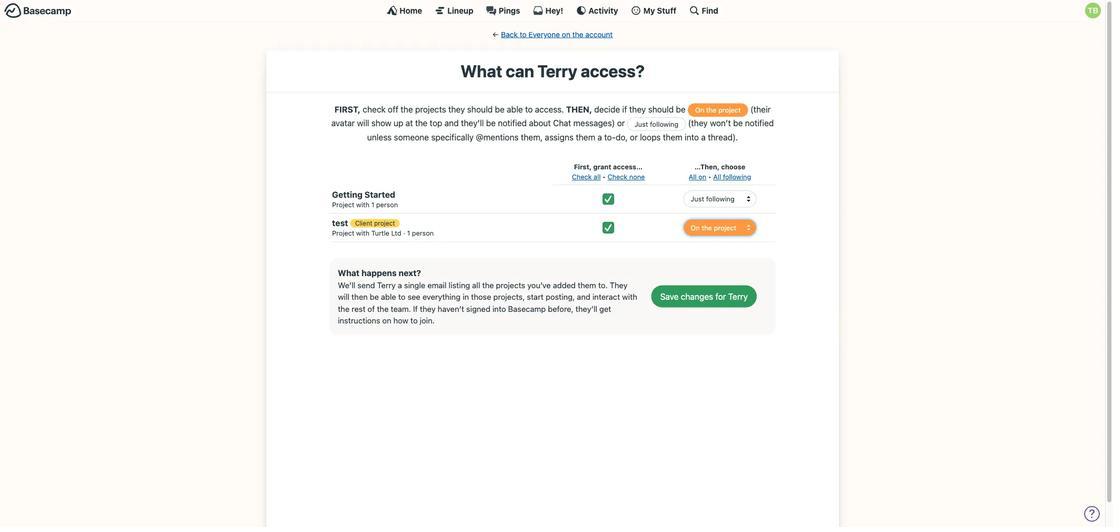 Task type: locate. For each thing, give the bounding box(es) containing it.
specifically
[[431, 132, 474, 142]]

1 horizontal spatial all
[[594, 173, 601, 181]]

team.
[[391, 304, 411, 314]]

1 horizontal spatial into
[[685, 132, 699, 142]]

0 vertical spatial what
[[461, 61, 503, 81]]

find
[[702, 6, 719, 15]]

start
[[527, 293, 544, 302]]

0 vertical spatial project
[[719, 106, 741, 114]]

2 notified from the left
[[745, 118, 774, 128]]

be
[[495, 104, 505, 114], [676, 104, 686, 114], [486, 118, 496, 128], [734, 118, 743, 128], [370, 293, 379, 302]]

all
[[689, 173, 697, 181], [714, 173, 721, 181]]

person down started
[[376, 201, 398, 209]]

they'll
[[461, 118, 484, 128], [576, 304, 598, 314]]

what happens next? we'll send terry a single email listing all the projects you've added them to.                    they will then be able to see everything in those projects, start posting, and interact with the rest of the team.                   if they haven't signed into basecamp before, they'll get instructions on how to join.
[[338, 268, 638, 325]]

project inside getting started project                             with 1 person
[[332, 201, 355, 209]]

0 vertical spatial able
[[507, 104, 523, 114]]

what left can in the left top of the page
[[461, 61, 503, 81]]

a
[[598, 132, 602, 142], [702, 132, 706, 142], [398, 281, 402, 290]]

my
[[644, 6, 655, 15]]

1 vertical spatial terry
[[377, 281, 396, 290]]

on inside …then, choose all on • all following
[[699, 173, 707, 181]]

0 vertical spatial into
[[685, 132, 699, 142]]

terry down back to everyone on the account link
[[538, 61, 578, 81]]

on right everyone
[[562, 30, 571, 39]]

1 vertical spatial on
[[699, 173, 707, 181]]

them,
[[521, 132, 543, 142]]

0 vertical spatial and
[[445, 118, 459, 128]]

able up them,
[[507, 104, 523, 114]]

2 should from the left
[[648, 104, 674, 114]]

they up specifically
[[449, 104, 465, 114]]

account
[[586, 30, 613, 39]]

a left the to-
[[598, 132, 602, 142]]

0 horizontal spatial a
[[398, 281, 402, 290]]

None submit
[[652, 286, 757, 308]]

what
[[461, 61, 503, 81], [338, 268, 360, 278]]

with down getting
[[356, 201, 370, 209]]

they
[[449, 104, 465, 114], [630, 104, 646, 114], [420, 304, 436, 314]]

them down just following
[[663, 132, 683, 142]]

them inside what happens next? we'll send terry a single email listing all the projects you've added them to.                    they will then be able to see everything in those projects, start posting, and interact with the rest of the team.                   if they haven't signed into basecamp before, they'll get instructions on how to join.
[[578, 281, 596, 290]]

1 horizontal spatial and
[[577, 293, 591, 302]]

on left 'how'
[[383, 316, 392, 325]]

main element
[[0, 0, 1106, 21]]

basecamp
[[508, 304, 546, 314]]

and
[[445, 118, 459, 128], [577, 293, 591, 302]]

terry down "happens"
[[377, 281, 396, 290]]

just following
[[635, 120, 679, 128]]

able
[[507, 104, 523, 114], [381, 293, 396, 302]]

projects up the projects, on the left of the page
[[496, 281, 526, 290]]

client project project with turtle ltd                             · 1 person
[[332, 220, 434, 237]]

signed
[[467, 304, 491, 314]]

1 vertical spatial into
[[493, 304, 506, 314]]

what for what can terry access?
[[461, 61, 503, 81]]

0 vertical spatial all
[[594, 173, 601, 181]]

2 vertical spatial with
[[623, 293, 638, 302]]

2 horizontal spatial they
[[630, 104, 646, 114]]

a down (they
[[702, 132, 706, 142]]

a left single at the bottom left of page
[[398, 281, 402, 290]]

access.
[[535, 104, 564, 114]]

on down …then, at the right
[[699, 173, 707, 181]]

0 horizontal spatial on
[[383, 316, 392, 325]]

1 vertical spatial with
[[356, 229, 370, 237]]

first,
[[574, 163, 592, 171]]

projects up the top
[[415, 104, 446, 114]]

…then, choose all on • all following
[[689, 163, 752, 181]]

test
[[332, 218, 348, 228]]

2 • from the left
[[709, 173, 712, 181]]

0 horizontal spatial they
[[420, 304, 436, 314]]

or inside (they won't be notified unless someone specifically @mentions them, assigns them a to-do, or loops them into a thread).
[[630, 132, 638, 142]]

• down …then, at the right
[[709, 173, 712, 181]]

check down first,
[[572, 173, 592, 181]]

1 horizontal spatial following
[[723, 173, 752, 181]]

they up join.
[[420, 304, 436, 314]]

stuff
[[657, 6, 677, 15]]

check
[[572, 173, 592, 181], [608, 173, 628, 181]]

and left the interact
[[577, 293, 591, 302]]

0 horizontal spatial what
[[338, 268, 360, 278]]

0 vertical spatial or
[[617, 118, 625, 128]]

them down messages)
[[576, 132, 596, 142]]

1 horizontal spatial projects
[[496, 281, 526, 290]]

choose
[[722, 163, 746, 171]]

1 down started
[[371, 201, 375, 209]]

1 horizontal spatial they
[[449, 104, 465, 114]]

projects,
[[494, 293, 525, 302]]

• down grant
[[603, 173, 606, 181]]

ltd
[[391, 229, 402, 237]]

a inside what happens next? we'll send terry a single email listing all the projects you've added them to.                    they will then be able to see everything in those projects, start posting, and interact with the rest of the team.                   if they haven't signed into basecamp before, they'll get instructions on how to join.
[[398, 281, 402, 290]]

0 horizontal spatial they'll
[[461, 118, 484, 128]]

0 horizontal spatial •
[[603, 173, 606, 181]]

1 horizontal spatial all
[[714, 173, 721, 181]]

with down they
[[623, 293, 638, 302]]

all
[[594, 173, 601, 181], [472, 281, 480, 290]]

1 project from the top
[[332, 201, 355, 209]]

or inside (their avatar will show up at the top and they'll be notified about chat messages)           or
[[617, 118, 625, 128]]

1 horizontal spatial person
[[412, 229, 434, 237]]

1 vertical spatial what
[[338, 268, 360, 278]]

1 vertical spatial will
[[338, 293, 350, 302]]

…then,
[[695, 163, 720, 171]]

project up won't
[[719, 106, 741, 114]]

1 horizontal spatial able
[[507, 104, 523, 114]]

1 vertical spatial or
[[630, 132, 638, 142]]

0 vertical spatial they'll
[[461, 118, 484, 128]]

0 horizontal spatial able
[[381, 293, 396, 302]]

all inside what happens next? we'll send terry a single email listing all the projects you've added them to.                    they will then be able to see everything in those projects, start posting, and interact with the rest of the team.                   if they haven't signed into basecamp before, they'll get instructions on how to join.
[[472, 281, 480, 290]]

1 horizontal spatial should
[[648, 104, 674, 114]]

project down test
[[332, 229, 355, 237]]

1 vertical spatial able
[[381, 293, 396, 302]]

and inside what happens next? we'll send terry a single email listing all the projects you've added them to.                    they will then be able to see everything in those projects, start posting, and interact with the rest of the team.                   if they haven't signed into basecamp before, they'll get instructions on how to join.
[[577, 293, 591, 302]]

the right off at the left top of the page
[[401, 104, 413, 114]]

person right ·
[[412, 229, 434, 237]]

on
[[696, 106, 705, 114]]

1 horizontal spatial 1
[[407, 229, 410, 237]]

1 horizontal spatial •
[[709, 173, 712, 181]]

0 horizontal spatial 1
[[371, 201, 375, 209]]

2 horizontal spatial on
[[699, 173, 707, 181]]

0 horizontal spatial notified
[[498, 118, 527, 128]]

1 horizontal spatial what
[[461, 61, 503, 81]]

the left rest
[[338, 304, 350, 314]]

messages)
[[574, 118, 615, 128]]

0 horizontal spatial project
[[374, 220, 395, 227]]

1 inside client project project with turtle ltd                             · 1 person
[[407, 229, 410, 237]]

1 vertical spatial all
[[472, 281, 480, 290]]

1 vertical spatial 1
[[407, 229, 410, 237]]

what inside what happens next? we'll send terry a single email listing all the projects you've added them to.                    they will then be able to see everything in those projects, start posting, and interact with the rest of the team.                   if they haven't signed into basecamp before, they'll get instructions on how to join.
[[338, 268, 360, 278]]

on the project
[[696, 106, 741, 114]]

0 horizontal spatial terry
[[377, 281, 396, 290]]

all inside first, grant access… check all • check none
[[594, 173, 601, 181]]

tim burton image
[[1086, 3, 1102, 18]]

into down the projects, on the left of the page
[[493, 304, 506, 314]]

what up we'll
[[338, 268, 360, 278]]

1 vertical spatial person
[[412, 229, 434, 237]]

with inside getting started project                             with 1 person
[[356, 201, 370, 209]]

my stuff
[[644, 6, 677, 15]]

0 horizontal spatial should
[[467, 104, 493, 114]]

project down getting
[[332, 201, 355, 209]]

0 horizontal spatial into
[[493, 304, 506, 314]]

following up loops
[[650, 120, 679, 128]]

1 vertical spatial project
[[374, 220, 395, 227]]

will down we'll
[[338, 293, 350, 302]]

0 vertical spatial on
[[562, 30, 571, 39]]

1 vertical spatial following
[[723, 173, 752, 181]]

1 horizontal spatial on
[[562, 30, 571, 39]]

•
[[603, 173, 606, 181], [709, 173, 712, 181]]

with
[[356, 201, 370, 209], [356, 229, 370, 237], [623, 293, 638, 302]]

1 horizontal spatial check
[[608, 173, 628, 181]]

project
[[719, 106, 741, 114], [374, 220, 395, 227]]

1 vertical spatial project
[[332, 229, 355, 237]]

the right at
[[415, 118, 428, 128]]

or right do,
[[630, 132, 638, 142]]

1 horizontal spatial they'll
[[576, 304, 598, 314]]

person
[[376, 201, 398, 209], [412, 229, 434, 237]]

1 • from the left
[[603, 173, 606, 181]]

0 vertical spatial person
[[376, 201, 398, 209]]

with inside client project project with turtle ltd                             · 1 person
[[356, 229, 370, 237]]

should up the @mentions
[[467, 104, 493, 114]]

notified down (their
[[745, 118, 774, 128]]

haven't
[[438, 304, 464, 314]]

1 notified from the left
[[498, 118, 527, 128]]

instructions
[[338, 316, 380, 325]]

unless
[[367, 132, 392, 142]]

home link
[[387, 5, 422, 16]]

and inside (their avatar will show up at the top and they'll be notified about chat messages)           or
[[445, 118, 459, 128]]

1 vertical spatial and
[[577, 293, 591, 302]]

←
[[493, 30, 499, 39]]

1 horizontal spatial notified
[[745, 118, 774, 128]]

loops
[[640, 132, 661, 142]]

or
[[617, 118, 625, 128], [630, 132, 638, 142]]

1 horizontal spatial or
[[630, 132, 638, 142]]

1 vertical spatial they'll
[[576, 304, 598, 314]]

will down 'check'
[[357, 118, 369, 128]]

0 horizontal spatial will
[[338, 293, 350, 302]]

following
[[650, 120, 679, 128], [723, 173, 752, 181]]

the up those
[[482, 281, 494, 290]]

0 horizontal spatial all
[[689, 173, 697, 181]]

1 inside getting started project                             with 1 person
[[371, 201, 375, 209]]

project inside client project project with turtle ltd                             · 1 person
[[332, 229, 355, 237]]

0 horizontal spatial or
[[617, 118, 625, 128]]

all down grant
[[594, 173, 601, 181]]

1 vertical spatial projects
[[496, 281, 526, 290]]

or up do,
[[617, 118, 625, 128]]

be inside (their avatar will show up at the top and they'll be notified about chat messages)           or
[[486, 118, 496, 128]]

the
[[573, 30, 584, 39], [401, 104, 413, 114], [707, 106, 717, 114], [415, 118, 428, 128], [482, 281, 494, 290], [338, 304, 350, 314], [377, 304, 389, 314]]

1 horizontal spatial will
[[357, 118, 369, 128]]

1 right ·
[[407, 229, 410, 237]]

0 horizontal spatial following
[[650, 120, 679, 128]]

check down the access…
[[608, 173, 628, 181]]

0 horizontal spatial all
[[472, 281, 480, 290]]

lineup link
[[435, 5, 474, 16]]

into down (they
[[685, 132, 699, 142]]

following down choose
[[723, 173, 752, 181]]

they'll up specifically
[[461, 118, 484, 128]]

how
[[394, 316, 409, 325]]

able up team. at bottom left
[[381, 293, 396, 302]]

notified inside (their avatar will show up at the top and they'll be notified about chat messages)           or
[[498, 118, 527, 128]]

project inside client project project with turtle ltd                             · 1 person
[[374, 220, 395, 227]]

they'll inside what happens next? we'll send terry a single email listing all the projects you've added them to.                    they will then be able to see everything in those projects, start posting, and interact with the rest of the team.                   if they haven't signed into basecamp before, they'll get instructions on how to join.
[[576, 304, 598, 314]]

terry inside what happens next? we'll send terry a single email listing all the projects you've added them to.                    they will then be able to see everything in those projects, start posting, and interact with the rest of the team.                   if they haven't signed into basecamp before, they'll get instructions on how to join.
[[377, 281, 396, 290]]

getting started project                             with 1 person
[[332, 190, 398, 209]]

0 vertical spatial with
[[356, 201, 370, 209]]

1
[[371, 201, 375, 209], [407, 229, 410, 237]]

do,
[[616, 132, 628, 142]]

posting,
[[546, 293, 575, 302]]

rest
[[352, 304, 366, 314]]

project up turtle
[[374, 220, 395, 227]]

then
[[352, 293, 368, 302]]

• inside first, grant access… check all • check none
[[603, 173, 606, 181]]

email
[[428, 281, 447, 290]]

0 vertical spatial will
[[357, 118, 369, 128]]

2 vertical spatial on
[[383, 316, 392, 325]]

all up those
[[472, 281, 480, 290]]

to.
[[599, 281, 608, 290]]

on
[[562, 30, 571, 39], [699, 173, 707, 181], [383, 316, 392, 325]]

2 project from the top
[[332, 229, 355, 237]]

0 vertical spatial project
[[332, 201, 355, 209]]

grant
[[594, 163, 612, 171]]

and up specifically
[[445, 118, 459, 128]]

1 horizontal spatial terry
[[538, 61, 578, 81]]

0 vertical spatial terry
[[538, 61, 578, 81]]

0 vertical spatial 1
[[371, 201, 375, 209]]

0 vertical spatial projects
[[415, 104, 446, 114]]

0 horizontal spatial projects
[[415, 104, 446, 114]]

the left account
[[573, 30, 584, 39]]

2 check from the left
[[608, 173, 628, 181]]

2 horizontal spatial a
[[702, 132, 706, 142]]

they'll left get
[[576, 304, 598, 314]]

see
[[408, 293, 421, 302]]

back
[[501, 30, 518, 39]]

them left to.
[[578, 281, 596, 290]]

projects inside what happens next? we'll send terry a single email listing all the projects you've added them to.                    they will then be able to see everything in those projects, start posting, and interact with the rest of the team.                   if they haven't signed into basecamp before, they'll get instructions on how to join.
[[496, 281, 526, 290]]

should up just following
[[648, 104, 674, 114]]

to-
[[605, 132, 616, 142]]

notified down first, check off the projects they should be able to access. then, decide if they should be
[[498, 118, 527, 128]]

able inside what happens next? we'll send terry a single email listing all the projects you've added them to.                    they will then be able to see everything in those projects, start posting, and interact with the rest of the team.                   if they haven't signed into basecamp before, they'll get instructions on how to join.
[[381, 293, 396, 302]]

you've
[[528, 281, 551, 290]]

with down client
[[356, 229, 370, 237]]

0 horizontal spatial check
[[572, 173, 592, 181]]

person inside getting started project                             with 1 person
[[376, 201, 398, 209]]

they right "if"
[[630, 104, 646, 114]]

terry
[[538, 61, 578, 81], [377, 281, 396, 290]]

0 horizontal spatial person
[[376, 201, 398, 209]]

0 horizontal spatial and
[[445, 118, 459, 128]]



Task type: vqa. For each thing, say whether or not it's contained in the screenshot.
THE JACOBR 'icon'
no



Task type: describe. For each thing, give the bounding box(es) containing it.
lineup
[[448, 6, 474, 15]]

1 check from the left
[[572, 173, 592, 181]]

show
[[372, 118, 392, 128]]

those
[[471, 293, 492, 302]]

interact
[[593, 293, 620, 302]]

person inside client project project with turtle ltd                             · 1 person
[[412, 229, 434, 237]]

first, check off the projects they should be able to access. then, decide if they should be
[[335, 104, 688, 114]]

first,
[[335, 104, 361, 114]]

listing
[[449, 281, 470, 290]]

client
[[355, 220, 373, 227]]

added
[[553, 281, 576, 290]]

2 all from the left
[[714, 173, 721, 181]]

← back to everyone on the account
[[493, 30, 613, 39]]

if
[[413, 304, 418, 314]]

into inside (they won't be notified unless someone specifically @mentions them, assigns them a to-do, or loops them into a thread).
[[685, 132, 699, 142]]

thread).
[[708, 132, 738, 142]]

the right 'on'
[[707, 106, 717, 114]]

top
[[430, 118, 443, 128]]

of
[[368, 304, 375, 314]]

we'll
[[338, 281, 356, 290]]

to down if on the bottom left of the page
[[411, 316, 418, 325]]

find button
[[689, 5, 719, 16]]

access?
[[581, 61, 645, 81]]

started
[[365, 190, 395, 200]]

(they
[[688, 118, 708, 128]]

avatar
[[332, 118, 355, 128]]

all on button
[[689, 172, 707, 182]]

1 should from the left
[[467, 104, 493, 114]]

check none button
[[608, 172, 645, 182]]

decide
[[595, 104, 620, 114]]

the right of
[[377, 304, 389, 314]]

off
[[388, 104, 399, 114]]

at
[[406, 118, 413, 128]]

they inside what happens next? we'll send terry a single email listing all the projects you've added them to.                    they will then be able to see everything in those projects, start posting, and interact with the rest of the team.                   if they haven't signed into basecamp before, they'll get instructions on how to join.
[[420, 304, 436, 314]]

first, grant access… check all • check none
[[572, 163, 645, 181]]

(their
[[751, 104, 771, 114]]

someone
[[394, 132, 429, 142]]

0 vertical spatial following
[[650, 120, 679, 128]]

with for getting
[[356, 201, 370, 209]]

chat
[[553, 118, 571, 128]]

into inside what happens next? we'll send terry a single email listing all the projects you've added them to.                    they will then be able to see everything in those projects, start posting, and interact with the rest of the team.                   if they haven't signed into basecamp before, they'll get instructions on how to join.
[[493, 304, 506, 314]]

next?
[[399, 268, 421, 278]]

on inside what happens next? we'll send terry a single email listing all the projects you've added them to.                    they will then be able to see everything in those projects, start posting, and interact with the rest of the team.                   if they haven't signed into basecamp before, they'll get instructions on how to join.
[[383, 316, 392, 325]]

back to everyone on the account link
[[501, 30, 613, 39]]

be inside (they won't be notified unless someone specifically @mentions them, assigns them a to-do, or loops them into a thread).
[[734, 118, 743, 128]]

all following button
[[714, 172, 752, 182]]

assigns
[[545, 132, 574, 142]]

what for what happens next? we'll send terry a single email listing all the projects you've added them to.                    they will then be able to see everything in those projects, start posting, and interact with the rest of the team.                   if they haven't signed into basecamp before, they'll get instructions on how to join.
[[338, 268, 360, 278]]

access…
[[613, 163, 643, 171]]

turtle
[[371, 229, 390, 237]]

up
[[394, 118, 404, 128]]

my stuff button
[[631, 5, 677, 16]]

switch accounts image
[[4, 3, 72, 19]]

check
[[363, 104, 386, 114]]

before,
[[548, 304, 574, 314]]

1 horizontal spatial project
[[719, 106, 741, 114]]

notified inside (they won't be notified unless someone specifically @mentions them, assigns them a to-do, or loops them into a thread).
[[745, 118, 774, 128]]

can
[[506, 61, 534, 81]]

check all button
[[572, 172, 601, 182]]

with for client
[[356, 229, 370, 237]]

everything
[[423, 293, 461, 302]]

they'll inside (their avatar will show up at the top and they'll be notified about chat messages)           or
[[461, 118, 484, 128]]

about
[[529, 118, 551, 128]]

1 horizontal spatial a
[[598, 132, 602, 142]]

with inside what happens next? we'll send terry a single email listing all the projects you've added them to.                    they will then be able to see everything in those projects, start posting, and interact with the rest of the team.                   if they haven't signed into basecamp before, they'll get instructions on how to join.
[[623, 293, 638, 302]]

join.
[[420, 316, 435, 325]]

project for client
[[332, 229, 355, 237]]

the inside (their avatar will show up at the top and they'll be notified about chat messages)           or
[[415, 118, 428, 128]]

to right back
[[520, 30, 527, 39]]

will inside what happens next? we'll send terry a single email listing all the projects you've added them to.                    they will then be able to see everything in those projects, start posting, and interact with the rest of the team.                   if they haven't signed into basecamp before, they'll get instructions on how to join.
[[338, 293, 350, 302]]

pings button
[[486, 5, 520, 16]]

if
[[623, 104, 627, 114]]

(they won't be notified unless someone specifically @mentions them, assigns them a to-do, or loops them into a thread).
[[367, 118, 774, 142]]

single
[[404, 281, 426, 290]]

happens
[[362, 268, 397, 278]]

send
[[358, 281, 375, 290]]

be inside what happens next? we'll send terry a single email listing all the projects you've added them to.                    they will then be able to see everything in those projects, start posting, and interact with the rest of the team.                   if they haven't signed into basecamp before, they'll get instructions on how to join.
[[370, 293, 379, 302]]

in
[[463, 293, 469, 302]]

hey! button
[[533, 5, 564, 16]]

pings
[[499, 6, 520, 15]]

1 all from the left
[[689, 173, 697, 181]]

what can terry access?
[[461, 61, 645, 81]]

·
[[403, 229, 405, 237]]

activity link
[[576, 5, 618, 16]]

they
[[610, 281, 628, 290]]

project for getting
[[332, 201, 355, 209]]

following inside …then, choose all on • all following
[[723, 173, 752, 181]]

will inside (their avatar will show up at the top and they'll be notified about chat messages)           or
[[357, 118, 369, 128]]

then,
[[566, 104, 592, 114]]

to up about
[[525, 104, 533, 114]]

to up team. at bottom left
[[399, 293, 406, 302]]

just
[[635, 120, 648, 128]]

get
[[600, 304, 612, 314]]

none
[[630, 173, 645, 181]]

@mentions
[[476, 132, 519, 142]]

• inside …then, choose all on • all following
[[709, 173, 712, 181]]

hey!
[[546, 6, 564, 15]]

(their avatar will show up at the top and they'll be notified about chat messages)           or
[[332, 104, 771, 128]]

everyone
[[529, 30, 560, 39]]

home
[[400, 6, 422, 15]]



